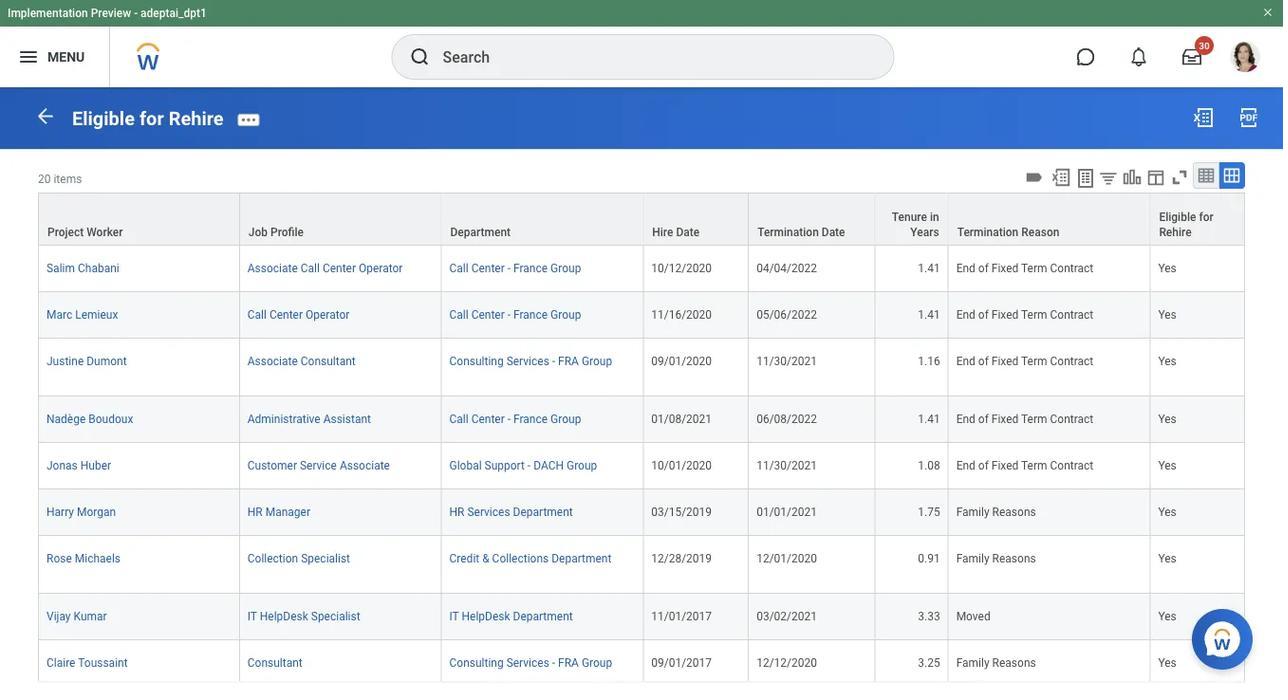 Task type: locate. For each thing, give the bounding box(es) containing it.
contract for 01/08/2021
[[1050, 412, 1094, 426]]

end for 01/08/2021
[[956, 412, 976, 426]]

10/01/2020
[[651, 459, 712, 472]]

family right the 1.75
[[956, 505, 990, 519]]

3 reasons from the top
[[992, 656, 1036, 670]]

contract for 10/01/2020
[[1050, 459, 1094, 472]]

1.41 for 06/08/2022
[[918, 412, 940, 426]]

services for 09/01/2020
[[507, 354, 549, 368]]

2 fixed from the top
[[992, 308, 1019, 321]]

12/12/2020
[[757, 656, 817, 670]]

1 vertical spatial family reasons
[[956, 552, 1036, 565]]

date for termination date
[[822, 225, 845, 239]]

1 horizontal spatial eligible for rehire
[[1159, 210, 1214, 239]]

call center - france group link for operator
[[449, 304, 581, 321]]

0 vertical spatial eligible for rehire
[[72, 107, 224, 130]]

2 it from the left
[[449, 610, 459, 623]]

yes element
[[1158, 258, 1177, 275], [1158, 304, 1177, 321], [1158, 351, 1177, 368], [1158, 409, 1177, 426], [1158, 455, 1177, 472], [1158, 502, 1177, 519], [1158, 548, 1177, 565], [1158, 606, 1177, 623], [1158, 653, 1177, 670]]

1 horizontal spatial date
[[822, 225, 845, 239]]

1 vertical spatial family
[[956, 552, 990, 565]]

yes element for 03/15/2019
[[1158, 502, 1177, 519]]

3 call center - france group from the top
[[449, 412, 581, 426]]

0 vertical spatial services
[[507, 354, 549, 368]]

helpdesk down the &
[[462, 610, 510, 623]]

claire toussaint
[[47, 656, 128, 670]]

3 yes from the top
[[1158, 354, 1177, 368]]

contract for 10/12/2020
[[1050, 261, 1094, 275]]

0 vertical spatial 11/30/2021
[[757, 354, 817, 368]]

2 vertical spatial associate
[[340, 459, 390, 472]]

1 reasons from the top
[[992, 505, 1036, 519]]

09/01/2017
[[651, 656, 712, 670]]

1 vertical spatial call center - france group
[[449, 308, 581, 321]]

1.41 up 1.16
[[918, 308, 940, 321]]

0 vertical spatial call center - france group
[[449, 261, 581, 275]]

1 vertical spatial associate
[[247, 354, 298, 368]]

0 vertical spatial consultant
[[301, 354, 356, 368]]

associate for associate call center operator
[[247, 261, 298, 275]]

marc lemieux
[[47, 308, 118, 321]]

date right hire
[[676, 225, 700, 239]]

call center - france group
[[449, 261, 581, 275], [449, 308, 581, 321], [449, 412, 581, 426]]

inbox large image
[[1183, 47, 1202, 66]]

1 consulting services - fra group from the top
[[449, 354, 612, 368]]

8 row from the top
[[38, 536, 1245, 594]]

- for consultant
[[552, 354, 555, 368]]

1 family reasons from the top
[[956, 505, 1036, 519]]

expand table image
[[1223, 166, 1242, 185]]

1 vertical spatial rehire
[[1159, 225, 1192, 239]]

yes
[[1158, 261, 1177, 275], [1158, 308, 1177, 321], [1158, 354, 1177, 368], [1158, 412, 1177, 426], [1158, 459, 1177, 472], [1158, 505, 1177, 519], [1158, 552, 1177, 565], [1158, 610, 1177, 623], [1158, 656, 1177, 670]]

4 yes from the top
[[1158, 412, 1177, 426]]

consultant link
[[247, 653, 303, 670]]

0 vertical spatial consulting
[[449, 354, 504, 368]]

10 row from the top
[[38, 640, 1245, 698]]

1 call center - france group link from the top
[[449, 258, 581, 275]]

call center - france group for operator
[[449, 308, 581, 321]]

family reasons
[[956, 505, 1036, 519], [956, 552, 1036, 565], [956, 656, 1036, 670]]

2 term from the top
[[1021, 308, 1047, 321]]

0 horizontal spatial eligible
[[72, 107, 135, 130]]

dach
[[534, 459, 564, 472]]

1 vertical spatial eligible
[[1159, 210, 1196, 223]]

1 yes from the top
[[1158, 261, 1177, 275]]

claire toussaint link
[[47, 653, 128, 670]]

menu button
[[0, 27, 109, 87]]

1 helpdesk from the left
[[260, 610, 308, 623]]

operator down associate call center operator
[[306, 308, 350, 321]]

1 of from the top
[[978, 261, 989, 275]]

1.41 up 1.08
[[918, 412, 940, 426]]

eligible for rehire link
[[72, 107, 224, 130]]

consulting services - fra group link
[[449, 351, 612, 368], [449, 653, 612, 670]]

operator down job profile "popup button"
[[359, 261, 403, 275]]

end for 09/01/2020
[[956, 354, 976, 368]]

call
[[301, 261, 320, 275], [449, 261, 469, 275], [247, 308, 267, 321], [449, 308, 469, 321], [449, 412, 469, 426]]

row up 10/12/2020
[[38, 192, 1245, 245]]

reasons right 3.25
[[992, 656, 1036, 670]]

4 term from the top
[[1021, 412, 1047, 426]]

3 family from the top
[[956, 656, 990, 670]]

2 yes element from the top
[[1158, 304, 1177, 321]]

global support - dach group link
[[449, 455, 597, 472]]

2 11/30/2021 from the top
[[757, 459, 817, 472]]

1 yes element from the top
[[1158, 258, 1177, 275]]

family right '0.91'
[[956, 552, 990, 565]]

3 yes element from the top
[[1158, 351, 1177, 368]]

11/30/2021 for 09/01/2020
[[757, 354, 817, 368]]

1 horizontal spatial it
[[449, 610, 459, 623]]

9 yes from the top
[[1158, 656, 1177, 670]]

0 vertical spatial call center - france group link
[[449, 258, 581, 275]]

reasons right the 1.75
[[992, 505, 1036, 519]]

1 termination from the left
[[758, 225, 819, 239]]

3.25
[[918, 656, 940, 670]]

06/08/2022
[[757, 412, 817, 426]]

1 contract from the top
[[1050, 261, 1094, 275]]

0 horizontal spatial it
[[247, 610, 257, 623]]

1 horizontal spatial termination
[[957, 225, 1019, 239]]

0 vertical spatial reasons
[[992, 505, 1036, 519]]

1 hr from the left
[[247, 505, 263, 519]]

it
[[247, 610, 257, 623], [449, 610, 459, 623]]

term for 10/12/2020
[[1021, 261, 1047, 275]]

0 horizontal spatial rehire
[[169, 107, 224, 130]]

3 row from the top
[[38, 292, 1245, 338]]

fixed for 01/08/2021
[[992, 412, 1019, 426]]

yes for 10/01/2020
[[1158, 459, 1177, 472]]

yes element for 09/01/2017
[[1158, 653, 1177, 670]]

7 yes from the top
[[1158, 552, 1177, 565]]

5 of from the top
[[978, 459, 989, 472]]

3 france from the top
[[514, 412, 548, 426]]

1 date from the left
[[676, 225, 700, 239]]

yes element for 10/01/2020
[[1158, 455, 1177, 472]]

1 vertical spatial operator
[[306, 308, 350, 321]]

row containing justine dumont
[[38, 338, 1245, 396]]

salim chabani
[[47, 261, 119, 275]]

toolbar
[[1021, 163, 1245, 192]]

toussaint
[[78, 656, 128, 670]]

contract for 09/01/2020
[[1050, 354, 1094, 368]]

3 contract from the top
[[1050, 354, 1094, 368]]

consultant down call center operator
[[301, 354, 356, 368]]

eligible for rehire
[[72, 107, 224, 130], [1159, 210, 1214, 239]]

hire date button
[[644, 193, 748, 244]]

consulting services - fra group link for 09/01/2020
[[449, 351, 612, 368]]

specialist right collection
[[301, 552, 350, 565]]

expand/collapse chart image
[[1122, 167, 1143, 188]]

3 end from the top
[[956, 354, 976, 368]]

2 call center - france group link from the top
[[449, 304, 581, 321]]

1 consulting from the top
[[449, 354, 504, 368]]

1 horizontal spatial hr
[[449, 505, 465, 519]]

chabani
[[78, 261, 119, 275]]

2 helpdesk from the left
[[462, 610, 510, 623]]

0 vertical spatial rehire
[[169, 107, 224, 130]]

05/06/2022
[[757, 308, 817, 321]]

row up the 03/15/2019
[[38, 443, 1245, 489]]

collection
[[247, 552, 298, 565]]

0 horizontal spatial operator
[[306, 308, 350, 321]]

11/16/2020
[[651, 308, 712, 321]]

fra for 09/01/2017
[[558, 656, 579, 670]]

6 row from the top
[[38, 443, 1245, 489]]

family reasons for 1.75
[[956, 505, 1036, 519]]

eligible for rehire button
[[1151, 193, 1244, 244]]

previous page image
[[34, 105, 57, 128]]

1 it from the left
[[247, 610, 257, 623]]

1 vertical spatial reasons
[[992, 552, 1036, 565]]

eligible
[[72, 107, 135, 130], [1159, 210, 1196, 223]]

2 consulting services - fra group from the top
[[449, 656, 612, 670]]

1 vertical spatial france
[[514, 308, 548, 321]]

4 yes element from the top
[[1158, 409, 1177, 426]]

group for 09/01/2017
[[582, 656, 612, 670]]

2 end of fixed term contract from the top
[[956, 308, 1094, 321]]

4 of from the top
[[978, 412, 989, 426]]

6 yes from the top
[[1158, 505, 1177, 519]]

implementation preview -   adeptai_dpt1
[[8, 7, 207, 20]]

1 end of fixed term contract from the top
[[956, 261, 1094, 275]]

center for associate call center operator
[[471, 261, 505, 275]]

0 vertical spatial family
[[956, 505, 990, 519]]

customer service associate
[[247, 459, 390, 472]]

7 yes element from the top
[[1158, 548, 1177, 565]]

support
[[485, 459, 525, 472]]

items
[[54, 173, 82, 186]]

2 vertical spatial family reasons
[[956, 656, 1036, 670]]

profile
[[270, 225, 304, 239]]

termination up 04/04/2022
[[758, 225, 819, 239]]

reasons
[[992, 505, 1036, 519], [992, 552, 1036, 565], [992, 656, 1036, 670]]

0 horizontal spatial hr
[[247, 505, 263, 519]]

services for 03/15/2019
[[467, 505, 510, 519]]

Search Workday  search field
[[443, 36, 855, 78]]

0 horizontal spatial for
[[139, 107, 164, 130]]

consultant
[[301, 354, 356, 368], [247, 656, 303, 670]]

reasons right '0.91'
[[992, 552, 1036, 565]]

1 vertical spatial services
[[467, 505, 510, 519]]

1 vertical spatial for
[[1199, 210, 1214, 223]]

export to excel image
[[1051, 167, 1072, 188]]

group for 01/08/2021
[[551, 412, 581, 426]]

eligible for rehire inside popup button
[[1159, 210, 1214, 239]]

1 horizontal spatial rehire
[[1159, 225, 1192, 239]]

2 contract from the top
[[1050, 308, 1094, 321]]

1 horizontal spatial eligible
[[1159, 210, 1196, 223]]

2 france from the top
[[514, 308, 548, 321]]

hr left "manager"
[[247, 505, 263, 519]]

date left 'tenure in years' popup button
[[822, 225, 845, 239]]

2 vertical spatial family
[[956, 656, 990, 670]]

0 vertical spatial 1.41
[[918, 261, 940, 275]]

fixed for 10/01/2020
[[992, 459, 1019, 472]]

morgan
[[77, 505, 116, 519]]

specialist down collection specialist
[[311, 610, 360, 623]]

4 row from the top
[[38, 338, 1245, 396]]

11/30/2021
[[757, 354, 817, 368], [757, 459, 817, 472]]

in
[[930, 210, 939, 223]]

it helpdesk specialist
[[247, 610, 360, 623]]

30
[[1199, 40, 1210, 51]]

3 family reasons from the top
[[956, 656, 1036, 670]]

hr for hr services department
[[449, 505, 465, 519]]

hire date
[[652, 225, 700, 239]]

yes for 09/01/2020
[[1158, 354, 1177, 368]]

1 consulting services - fra group link from the top
[[449, 351, 612, 368]]

term for 10/01/2020
[[1021, 459, 1047, 472]]

close environment banner image
[[1262, 7, 1274, 18]]

1 call center - france group from the top
[[449, 261, 581, 275]]

0 vertical spatial family reasons
[[956, 505, 1036, 519]]

adeptai_dpt1
[[141, 7, 207, 20]]

4 contract from the top
[[1050, 412, 1094, 426]]

france for 10/12/2020
[[514, 261, 548, 275]]

vijay kumar
[[47, 610, 107, 623]]

family right 3.25
[[956, 656, 990, 670]]

termination reason button
[[949, 193, 1150, 244]]

1 term from the top
[[1021, 261, 1047, 275]]

date for hire date
[[676, 225, 700, 239]]

2 family reasons from the top
[[956, 552, 1036, 565]]

2 vertical spatial 1.41
[[918, 412, 940, 426]]

0 vertical spatial eligible
[[72, 107, 135, 130]]

2 family from the top
[[956, 552, 990, 565]]

global
[[449, 459, 482, 472]]

4 end of fixed term contract from the top
[[956, 412, 1094, 426]]

1 horizontal spatial for
[[1199, 210, 1214, 223]]

row up 11/01/2017
[[38, 536, 1245, 594]]

5 term from the top
[[1021, 459, 1047, 472]]

project worker
[[47, 225, 123, 239]]

fra for 09/01/2020
[[558, 354, 579, 368]]

11/30/2021 down 06/08/2022
[[757, 459, 817, 472]]

2 yes from the top
[[1158, 308, 1177, 321]]

consulting for associate consultant
[[449, 354, 504, 368]]

consulting services - fra group for 09/01/2020
[[449, 354, 612, 368]]

group for 10/12/2020
[[551, 261, 581, 275]]

1 vertical spatial 11/30/2021
[[757, 459, 817, 472]]

term
[[1021, 261, 1047, 275], [1021, 308, 1047, 321], [1021, 354, 1047, 368], [1021, 412, 1047, 426], [1021, 459, 1047, 472]]

0 vertical spatial consulting services - fra group
[[449, 354, 612, 368]]

customer service associate link
[[247, 455, 390, 472]]

1 vertical spatial fra
[[558, 656, 579, 670]]

1.41 down years
[[918, 261, 940, 275]]

1 france from the top
[[514, 261, 548, 275]]

select to filter grid data image
[[1098, 168, 1119, 188]]

row up 10/01/2020
[[38, 396, 1245, 443]]

7 row from the top
[[38, 489, 1245, 536]]

project
[[47, 225, 84, 239]]

2 vertical spatial services
[[507, 656, 549, 670]]

assistant
[[323, 412, 371, 426]]

8 yes from the top
[[1158, 610, 1177, 623]]

1 family from the top
[[956, 505, 990, 519]]

yes element for 10/12/2020
[[1158, 258, 1177, 275]]

1 row from the top
[[38, 192, 1245, 245]]

it down credit
[[449, 610, 459, 623]]

1 vertical spatial consulting
[[449, 656, 504, 670]]

eligible down fullscreen icon
[[1159, 210, 1196, 223]]

yes element for 11/01/2017
[[1158, 606, 1177, 623]]

3 of from the top
[[978, 354, 989, 368]]

5 yes element from the top
[[1158, 455, 1177, 472]]

row up 09/01/2020
[[38, 292, 1245, 338]]

1 11/30/2021 from the top
[[757, 354, 817, 368]]

group for 11/16/2020
[[551, 308, 581, 321]]

family reasons up moved
[[956, 552, 1036, 565]]

6 yes element from the top
[[1158, 502, 1177, 519]]

fixed for 09/01/2020
[[992, 354, 1019, 368]]

- inside menu banner
[[134, 7, 138, 20]]

row down 11/01/2017
[[38, 640, 1245, 698]]

associate right service
[[340, 459, 390, 472]]

5 yes from the top
[[1158, 459, 1177, 472]]

operator
[[359, 261, 403, 275], [306, 308, 350, 321]]

of for 09/01/2020
[[978, 354, 989, 368]]

2 vertical spatial france
[[514, 412, 548, 426]]

2 consulting services - fra group link from the top
[[449, 653, 612, 670]]

eligible right previous page image
[[72, 107, 135, 130]]

helpdesk up consultant link
[[260, 610, 308, 623]]

5 end from the top
[[956, 459, 976, 472]]

hr services department
[[449, 505, 573, 519]]

vijay
[[47, 610, 71, 623]]

5 contract from the top
[[1050, 459, 1094, 472]]

associate down job profile
[[247, 261, 298, 275]]

2 call center - france group from the top
[[449, 308, 581, 321]]

4 end from the top
[[956, 412, 976, 426]]

1 vertical spatial 1.41
[[918, 308, 940, 321]]

2 hr from the left
[[449, 505, 465, 519]]

row containing nadège boudoux
[[38, 396, 1245, 443]]

row up the 12/28/2019
[[38, 489, 1245, 536]]

term for 01/08/2021
[[1021, 412, 1047, 426]]

2 vertical spatial call center - france group link
[[449, 409, 581, 426]]

1 1.41 from the top
[[918, 261, 940, 275]]

3 term from the top
[[1021, 354, 1047, 368]]

1 vertical spatial consulting services - fra group
[[449, 656, 612, 670]]

1 fixed from the top
[[992, 261, 1019, 275]]

termination reason
[[957, 225, 1060, 239]]

12/01/2020
[[757, 552, 817, 565]]

row
[[38, 192, 1245, 245], [38, 245, 1245, 292], [38, 292, 1245, 338], [38, 338, 1245, 396], [38, 396, 1245, 443], [38, 443, 1245, 489], [38, 489, 1245, 536], [38, 536, 1245, 594], [38, 594, 1245, 640], [38, 640, 1245, 698]]

end for 10/01/2020
[[956, 459, 976, 472]]

termination for termination reason
[[957, 225, 1019, 239]]

row containing vijay kumar
[[38, 594, 1245, 640]]

hr services department link
[[449, 502, 573, 519]]

group for 09/01/2020
[[582, 354, 612, 368]]

associate consultant
[[247, 354, 356, 368]]

2 reasons from the top
[[992, 552, 1036, 565]]

2 end from the top
[[956, 308, 976, 321]]

end of fixed term contract for 11/16/2020
[[956, 308, 1094, 321]]

eligible inside popup button
[[1159, 210, 1196, 223]]

2 vertical spatial call center - france group
[[449, 412, 581, 426]]

1 vertical spatial specialist
[[311, 610, 360, 623]]

2 1.41 from the top
[[918, 308, 940, 321]]

reasons for 3.25
[[992, 656, 1036, 670]]

5 row from the top
[[38, 396, 1245, 443]]

termination left 'reason' at right top
[[957, 225, 1019, 239]]

end of fixed term contract for 10/01/2020
[[956, 459, 1094, 472]]

end of fixed term contract for 09/01/2020
[[956, 354, 1094, 368]]

0 vertical spatial consulting services - fra group link
[[449, 351, 612, 368]]

associate down call center operator
[[247, 354, 298, 368]]

center
[[323, 261, 356, 275], [471, 261, 505, 275], [269, 308, 303, 321], [471, 308, 505, 321], [471, 412, 505, 426]]

5 fixed from the top
[[992, 459, 1019, 472]]

collections
[[492, 552, 549, 565]]

0 horizontal spatial date
[[676, 225, 700, 239]]

1 horizontal spatial helpdesk
[[462, 610, 510, 623]]

consultant down it helpdesk specialist
[[247, 656, 303, 670]]

harry morgan link
[[47, 502, 116, 519]]

for
[[139, 107, 164, 130], [1199, 210, 1214, 223]]

row containing salim chabani
[[38, 245, 1245, 292]]

it for it helpdesk specialist
[[247, 610, 257, 623]]

9 row from the top
[[38, 594, 1245, 640]]

consulting for consultant
[[449, 656, 504, 670]]

it up consultant link
[[247, 610, 257, 623]]

2 termination from the left
[[957, 225, 1019, 239]]

1 fra from the top
[[558, 354, 579, 368]]

1.41
[[918, 261, 940, 275], [918, 308, 940, 321], [918, 412, 940, 426]]

row up '01/08/2021' on the bottom
[[38, 338, 1245, 396]]

2 of from the top
[[978, 308, 989, 321]]

family reasons for 0.91
[[956, 552, 1036, 565]]

it helpdesk department link
[[449, 606, 573, 623]]

3 1.41 from the top
[[918, 412, 940, 426]]

helpdesk
[[260, 610, 308, 623], [462, 610, 510, 623]]

9 yes element from the top
[[1158, 653, 1177, 670]]

-
[[134, 7, 138, 20], [508, 261, 511, 275], [508, 308, 511, 321], [552, 354, 555, 368], [508, 412, 511, 426], [528, 459, 531, 472], [552, 656, 555, 670]]

job profile button
[[240, 193, 441, 244]]

row up 09/01/2017
[[38, 594, 1245, 640]]

1 end from the top
[[956, 261, 976, 275]]

2 date from the left
[[822, 225, 845, 239]]

tenure in years
[[892, 210, 939, 239]]

1 vertical spatial call center - france group link
[[449, 304, 581, 321]]

yes element for 12/28/2019
[[1158, 548, 1177, 565]]

0 horizontal spatial termination
[[758, 225, 819, 239]]

profile logan mcneil image
[[1230, 42, 1260, 76]]

1 vertical spatial consulting services - fra group link
[[449, 653, 612, 670]]

2 fra from the top
[[558, 656, 579, 670]]

department
[[450, 225, 511, 239], [513, 505, 573, 519], [552, 552, 612, 565], [513, 610, 573, 623]]

group
[[551, 261, 581, 275], [551, 308, 581, 321], [582, 354, 612, 368], [551, 412, 581, 426], [567, 459, 597, 472], [582, 656, 612, 670]]

row down hire
[[38, 245, 1245, 292]]

4 fixed from the top
[[992, 412, 1019, 426]]

5 end of fixed term contract from the top
[[956, 459, 1094, 472]]

services for 09/01/2017
[[507, 656, 549, 670]]

1.16
[[918, 354, 940, 368]]

termination for termination date
[[758, 225, 819, 239]]

eligible for rehire main content
[[0, 87, 1283, 700]]

associate
[[247, 261, 298, 275], [247, 354, 298, 368], [340, 459, 390, 472]]

service
[[300, 459, 337, 472]]

hr up credit
[[449, 505, 465, 519]]

- for assistant
[[508, 412, 511, 426]]

2 row from the top
[[38, 245, 1245, 292]]

family reasons down moved
[[956, 656, 1036, 670]]

11/30/2021 down the 05/06/2022
[[757, 354, 817, 368]]

lemieux
[[75, 308, 118, 321]]

1 vertical spatial eligible for rehire
[[1159, 210, 1214, 239]]

harry
[[47, 505, 74, 519]]

project worker button
[[39, 193, 239, 244]]

1 horizontal spatial operator
[[359, 261, 403, 275]]

8 yes element from the top
[[1158, 606, 1177, 623]]

jonas huber
[[47, 459, 111, 472]]

- for service
[[528, 459, 531, 472]]

2 vertical spatial reasons
[[992, 656, 1036, 670]]

call for associate call center operator
[[449, 261, 469, 275]]

0 vertical spatial fra
[[558, 354, 579, 368]]

0 vertical spatial france
[[514, 261, 548, 275]]

2 consulting from the top
[[449, 656, 504, 670]]

3 end of fixed term contract from the top
[[956, 354, 1094, 368]]

3 fixed from the top
[[992, 354, 1019, 368]]

0 vertical spatial associate
[[247, 261, 298, 275]]

family reasons right the 1.75
[[956, 505, 1036, 519]]

0 horizontal spatial helpdesk
[[260, 610, 308, 623]]

reasons for 0.91
[[992, 552, 1036, 565]]

rehire
[[169, 107, 224, 130], [1159, 225, 1192, 239]]

salim chabani link
[[47, 258, 119, 275]]



Task type: describe. For each thing, give the bounding box(es) containing it.
row containing harry morgan
[[38, 489, 1245, 536]]

menu banner
[[0, 0, 1283, 87]]

row containing marc lemieux
[[38, 292, 1245, 338]]

export to worksheets image
[[1074, 167, 1097, 190]]

it for it helpdesk department
[[449, 610, 459, 623]]

yes for 12/28/2019
[[1158, 552, 1177, 565]]

term for 09/01/2020
[[1021, 354, 1047, 368]]

jonas huber link
[[47, 455, 111, 472]]

credit & collections department link
[[449, 548, 612, 565]]

1.08
[[918, 459, 940, 472]]

yes for 11/16/2020
[[1158, 308, 1177, 321]]

rehire inside popup button
[[1159, 225, 1192, 239]]

harry morgan
[[47, 505, 116, 519]]

administrative
[[247, 412, 321, 426]]

03/02/2021
[[757, 610, 817, 623]]

associate call center operator
[[247, 261, 403, 275]]

01/08/2021
[[651, 412, 712, 426]]

yes element for 09/01/2020
[[1158, 351, 1177, 368]]

10/12/2020
[[651, 261, 712, 275]]

end of fixed term contract for 10/12/2020
[[956, 261, 1094, 275]]

fixed for 10/12/2020
[[992, 261, 1019, 275]]

group for 10/01/2020
[[567, 459, 597, 472]]

kumar
[[74, 610, 107, 623]]

france for 11/16/2020
[[514, 308, 548, 321]]

justify image
[[17, 46, 40, 68]]

consulting services - fra group for 09/01/2017
[[449, 656, 612, 670]]

11/01/2017
[[651, 610, 712, 623]]

click to view/edit grid preferences image
[[1146, 167, 1167, 188]]

salim
[[47, 261, 75, 275]]

credit & collections department
[[449, 552, 612, 565]]

end for 10/12/2020
[[956, 261, 976, 275]]

hire
[[652, 225, 673, 239]]

marc
[[47, 308, 72, 321]]

table image
[[1197, 166, 1216, 185]]

yes for 01/08/2021
[[1158, 412, 1177, 426]]

- for call
[[508, 261, 511, 275]]

nadège
[[47, 412, 86, 426]]

call center operator link
[[247, 304, 350, 321]]

of for 10/01/2020
[[978, 459, 989, 472]]

credit
[[449, 552, 480, 565]]

collection specialist
[[247, 552, 350, 565]]

yes for 03/15/2019
[[1158, 505, 1177, 519]]

associate call center operator link
[[247, 258, 403, 275]]

huber
[[80, 459, 111, 472]]

family for 1.75
[[956, 505, 990, 519]]

jonas
[[47, 459, 78, 472]]

1.75
[[918, 505, 940, 519]]

1.41 for 04/04/2022
[[918, 261, 940, 275]]

france for 01/08/2021
[[514, 412, 548, 426]]

department button
[[442, 193, 643, 244]]

claire
[[47, 656, 75, 670]]

yes for 09/01/2017
[[1158, 656, 1177, 670]]

20
[[38, 173, 51, 186]]

toolbar inside eligible for rehire main content
[[1021, 163, 1245, 192]]

yes element for 01/08/2021
[[1158, 409, 1177, 426]]

it helpdesk specialist link
[[247, 606, 360, 623]]

3.33
[[918, 610, 940, 623]]

implementation
[[8, 7, 88, 20]]

termination date button
[[749, 193, 875, 244]]

rose
[[47, 552, 72, 565]]

tenure in years button
[[876, 193, 948, 244]]

0 horizontal spatial eligible for rehire
[[72, 107, 224, 130]]

yes for 11/01/2017
[[1158, 610, 1177, 623]]

end of fixed term contract for 01/08/2021
[[956, 412, 1094, 426]]

view printable version (pdf) image
[[1238, 106, 1260, 129]]

termination date
[[758, 225, 845, 239]]

years
[[911, 225, 939, 239]]

call for administrative assistant
[[449, 412, 469, 426]]

consulting services - fra group link for 09/01/2017
[[449, 653, 612, 670]]

associate for associate consultant
[[247, 354, 298, 368]]

yes element for 11/16/2020
[[1158, 304, 1177, 321]]

it helpdesk department
[[449, 610, 573, 623]]

worker
[[87, 225, 123, 239]]

family for 0.91
[[956, 552, 990, 565]]

row containing tenure in years
[[38, 192, 1245, 245]]

notifications large image
[[1130, 47, 1148, 66]]

of for 11/16/2020
[[978, 308, 989, 321]]

nadège boudoux
[[47, 412, 133, 426]]

for inside eligible for rehire
[[1199, 210, 1214, 223]]

marc lemieux link
[[47, 304, 118, 321]]

boudoux
[[89, 412, 133, 426]]

tag image
[[1024, 167, 1045, 188]]

01/01/2021
[[757, 505, 817, 519]]

justine
[[47, 354, 84, 368]]

fullscreen image
[[1169, 167, 1190, 188]]

reason
[[1022, 225, 1060, 239]]

row containing jonas huber
[[38, 443, 1245, 489]]

job
[[248, 225, 268, 239]]

contract for 11/16/2020
[[1050, 308, 1094, 321]]

family for 3.25
[[956, 656, 990, 670]]

row containing claire toussaint
[[38, 640, 1245, 698]]

rose michaels link
[[47, 548, 121, 565]]

1 vertical spatial consultant
[[247, 656, 303, 670]]

12/28/2019
[[651, 552, 712, 565]]

03/15/2019
[[651, 505, 712, 519]]

collection specialist link
[[247, 548, 350, 565]]

helpdesk for department
[[462, 610, 510, 623]]

yes for 10/12/2020
[[1158, 261, 1177, 275]]

nadège boudoux link
[[47, 409, 133, 426]]

term for 11/16/2020
[[1021, 308, 1047, 321]]

of for 01/08/2021
[[978, 412, 989, 426]]

manager
[[265, 505, 310, 519]]

administrative assistant link
[[247, 409, 371, 426]]

11/30/2021 for 10/01/2020
[[757, 459, 817, 472]]

&
[[482, 552, 489, 565]]

of for 10/12/2020
[[978, 261, 989, 275]]

dumont
[[87, 354, 127, 368]]

0 vertical spatial operator
[[359, 261, 403, 275]]

tenure
[[892, 210, 927, 223]]

reasons for 1.75
[[992, 505, 1036, 519]]

department inside popup button
[[450, 225, 511, 239]]

row containing rose michaels
[[38, 536, 1245, 594]]

vijay kumar link
[[47, 606, 107, 623]]

call center - france group link for center
[[449, 258, 581, 275]]

hr for hr manager
[[247, 505, 263, 519]]

20 items
[[38, 173, 82, 186]]

center for call center operator
[[471, 308, 505, 321]]

rose michaels
[[47, 552, 121, 565]]

preview
[[91, 7, 131, 20]]

menu
[[47, 49, 85, 65]]

associate consultant link
[[247, 351, 356, 368]]

0 vertical spatial specialist
[[301, 552, 350, 565]]

04/04/2022
[[757, 261, 817, 275]]

search image
[[409, 46, 431, 68]]

justine dumont link
[[47, 351, 127, 368]]

family reasons for 3.25
[[956, 656, 1036, 670]]

0.91
[[918, 552, 940, 565]]

0 vertical spatial for
[[139, 107, 164, 130]]

call center - france group for center
[[449, 261, 581, 275]]

helpdesk for specialist
[[260, 610, 308, 623]]

call center operator
[[247, 308, 350, 321]]

export to excel image
[[1192, 106, 1215, 129]]

job profile
[[248, 225, 304, 239]]

end for 11/16/2020
[[956, 308, 976, 321]]

global support - dach group
[[449, 459, 597, 472]]

fixed for 11/16/2020
[[992, 308, 1019, 321]]

call for call center operator
[[449, 308, 469, 321]]

3 call center - france group link from the top
[[449, 409, 581, 426]]

1.41 for 05/06/2022
[[918, 308, 940, 321]]

center for administrative assistant
[[471, 412, 505, 426]]

moved
[[956, 610, 991, 623]]



Task type: vqa. For each thing, say whether or not it's contained in the screenshot.
3rd Term from the bottom
yes



